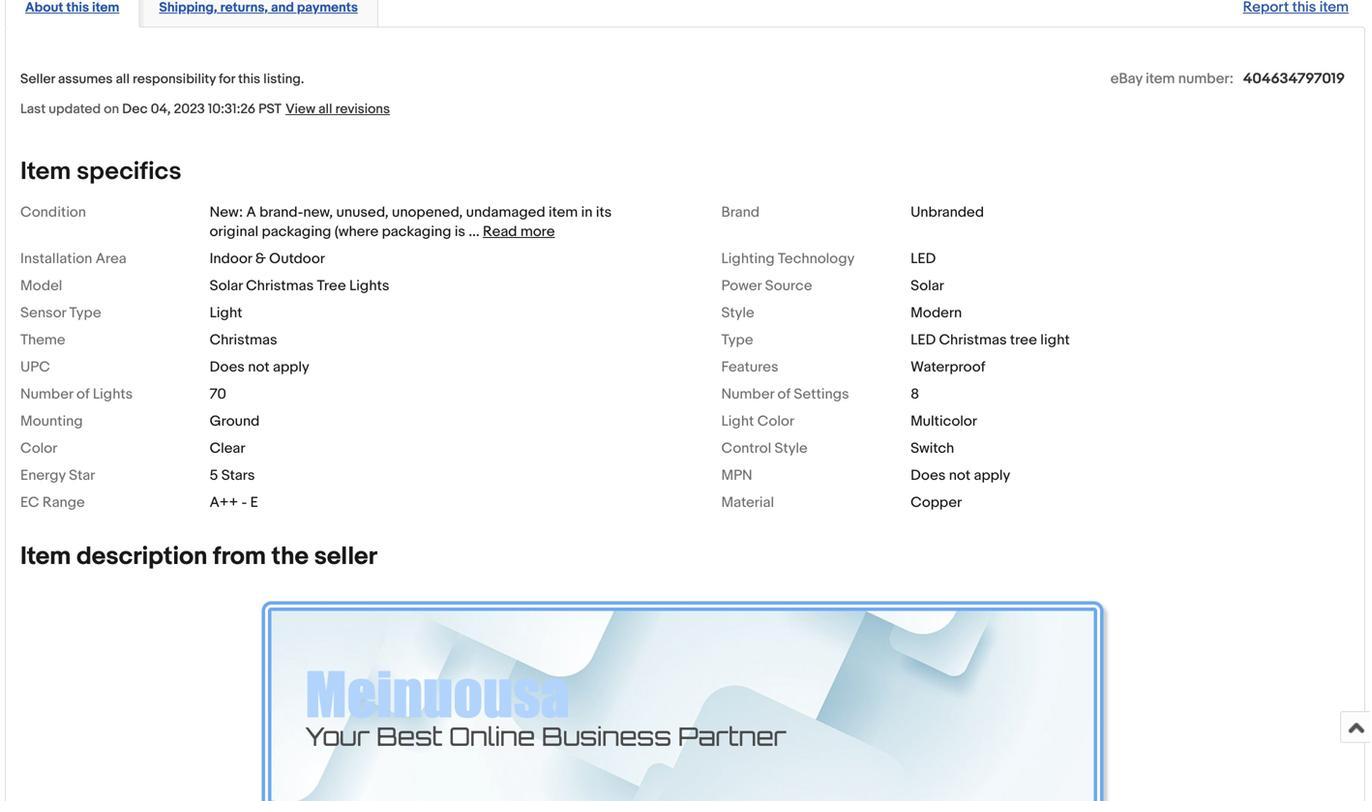 Task type: locate. For each thing, give the bounding box(es) containing it.
new:
[[210, 204, 243, 221]]

light for light color
[[722, 413, 754, 430]]

0 horizontal spatial number
[[20, 386, 73, 403]]

2 led from the top
[[911, 331, 936, 349]]

lights
[[349, 277, 390, 295], [93, 386, 133, 403]]

...
[[469, 223, 480, 240]]

responsibility
[[133, 71, 216, 88]]

1 horizontal spatial number
[[722, 386, 775, 403]]

does
[[210, 359, 245, 376], [911, 467, 946, 484]]

1 horizontal spatial packaging
[[382, 223, 452, 240]]

solar for solar christmas tree lights
[[210, 277, 243, 295]]

0 horizontal spatial light
[[210, 304, 242, 322]]

number down features
[[722, 386, 775, 403]]

1 horizontal spatial apply
[[974, 467, 1011, 484]]

style
[[722, 304, 755, 322], [775, 440, 808, 457]]

solar christmas tree lights
[[210, 277, 390, 295]]

clear
[[210, 440, 245, 457]]

70
[[210, 386, 226, 403]]

indoor
[[210, 250, 252, 268]]

1 horizontal spatial does not apply
[[911, 467, 1011, 484]]

apply down "multicolor"
[[974, 467, 1011, 484]]

christmas up waterproof
[[939, 331, 1007, 349]]

type up features
[[722, 331, 754, 349]]

5 stars
[[210, 467, 255, 484]]

1 vertical spatial light
[[722, 413, 754, 430]]

energy
[[20, 467, 66, 484]]

light
[[210, 304, 242, 322], [722, 413, 754, 430]]

technology
[[778, 250, 855, 268]]

0 horizontal spatial style
[[722, 304, 755, 322]]

0 horizontal spatial does not apply
[[210, 359, 309, 376]]

led for led
[[911, 250, 936, 268]]

1 horizontal spatial style
[[775, 440, 808, 457]]

a++
[[210, 494, 238, 512]]

does not apply up 70
[[210, 359, 309, 376]]

1 horizontal spatial light
[[722, 413, 754, 430]]

1 vertical spatial does not apply
[[911, 467, 1011, 484]]

1 vertical spatial type
[[722, 331, 754, 349]]

packaging down unopened,
[[382, 223, 452, 240]]

christmas
[[246, 277, 314, 295], [210, 331, 277, 349], [939, 331, 1007, 349]]

1 number from the left
[[20, 386, 73, 403]]

does down switch
[[911, 467, 946, 484]]

1 horizontal spatial not
[[949, 467, 971, 484]]

0 vertical spatial lights
[[349, 277, 390, 295]]

sensor type
[[20, 304, 101, 322]]

1 vertical spatial color
[[20, 440, 57, 457]]

of for settings
[[778, 386, 791, 403]]

0 horizontal spatial packaging
[[262, 223, 331, 240]]

1 vertical spatial not
[[949, 467, 971, 484]]

packaging
[[262, 223, 331, 240], [382, 223, 452, 240]]

apply for mpn
[[974, 467, 1011, 484]]

1 vertical spatial does
[[911, 467, 946, 484]]

does for upc
[[210, 359, 245, 376]]

0 vertical spatial not
[[248, 359, 270, 376]]

is
[[455, 223, 466, 240]]

solar down the indoor
[[210, 277, 243, 295]]

0 horizontal spatial item
[[549, 204, 578, 221]]

0 vertical spatial does not apply
[[210, 359, 309, 376]]

0 vertical spatial apply
[[273, 359, 309, 376]]

number
[[20, 386, 73, 403], [722, 386, 775, 403]]

revisions
[[335, 101, 390, 118]]

item left in
[[549, 204, 578, 221]]

light up 'control'
[[722, 413, 754, 430]]

does up 70
[[210, 359, 245, 376]]

led
[[911, 250, 936, 268], [911, 331, 936, 349]]

not for mpn
[[949, 467, 971, 484]]

0 horizontal spatial not
[[248, 359, 270, 376]]

0 horizontal spatial does
[[210, 359, 245, 376]]

lights up star
[[93, 386, 133, 403]]

read more
[[483, 223, 555, 240]]

item
[[1146, 70, 1176, 88], [549, 204, 578, 221]]

indoor & outdoor
[[210, 250, 325, 268]]

0 vertical spatial led
[[911, 250, 936, 268]]

item specifics
[[20, 157, 182, 187]]

does not apply
[[210, 359, 309, 376], [911, 467, 1011, 484]]

1 of from the left
[[76, 386, 90, 403]]

of left settings
[[778, 386, 791, 403]]

1 vertical spatial item
[[549, 204, 578, 221]]

0 vertical spatial style
[[722, 304, 755, 322]]

2 item from the top
[[20, 542, 71, 572]]

1 horizontal spatial type
[[722, 331, 754, 349]]

1 horizontal spatial of
[[778, 386, 791, 403]]

0 horizontal spatial of
[[76, 386, 90, 403]]

pst
[[259, 101, 282, 118]]

not up copper on the bottom right of page
[[949, 467, 971, 484]]

of up mounting
[[76, 386, 90, 403]]

1 vertical spatial led
[[911, 331, 936, 349]]

does for mpn
[[911, 467, 946, 484]]

item right ebay
[[1146, 70, 1176, 88]]

tab list
[[5, 0, 1366, 28]]

0 vertical spatial color
[[758, 413, 795, 430]]

1 vertical spatial item
[[20, 542, 71, 572]]

0 vertical spatial light
[[210, 304, 242, 322]]

a
[[246, 204, 256, 221]]

1 horizontal spatial all
[[319, 101, 332, 118]]

color down the number of settings
[[758, 413, 795, 430]]

apply down solar christmas tree lights
[[273, 359, 309, 376]]

copper
[[911, 494, 962, 512]]

seller
[[314, 542, 377, 572]]

all
[[116, 71, 130, 88], [319, 101, 332, 118]]

type
[[69, 304, 101, 322], [722, 331, 754, 349]]

all up on
[[116, 71, 130, 88]]

color
[[758, 413, 795, 430], [20, 440, 57, 457]]

control style
[[722, 440, 808, 457]]

does not apply for upc
[[210, 359, 309, 376]]

unused,
[[336, 204, 389, 221]]

not
[[248, 359, 270, 376], [949, 467, 971, 484]]

1 horizontal spatial color
[[758, 413, 795, 430]]

lights right tree
[[349, 277, 390, 295]]

does not apply up copper on the bottom right of page
[[911, 467, 1011, 484]]

not up ground
[[248, 359, 270, 376]]

color up energy
[[20, 440, 57, 457]]

solar up modern
[[911, 277, 945, 295]]

theme
[[20, 331, 65, 349]]

0 vertical spatial item
[[20, 157, 71, 187]]

on
[[104, 101, 119, 118]]

1 vertical spatial style
[[775, 440, 808, 457]]

0 vertical spatial type
[[69, 304, 101, 322]]

style down power
[[722, 304, 755, 322]]

power source
[[722, 277, 813, 295]]

all right view
[[319, 101, 332, 118]]

1 horizontal spatial does
[[911, 467, 946, 484]]

0 vertical spatial item
[[1146, 70, 1176, 88]]

2 number from the left
[[722, 386, 775, 403]]

description
[[77, 542, 207, 572]]

tree
[[317, 277, 346, 295]]

2 solar from the left
[[911, 277, 945, 295]]

packaging down brand-
[[262, 223, 331, 240]]

seller
[[20, 71, 55, 88]]

&
[[255, 250, 266, 268]]

404634797019
[[1244, 70, 1346, 88]]

1 vertical spatial apply
[[974, 467, 1011, 484]]

1 led from the top
[[911, 250, 936, 268]]

christmas down 'indoor & outdoor'
[[246, 277, 314, 295]]

light color
[[722, 413, 795, 430]]

lighting
[[722, 250, 775, 268]]

-
[[241, 494, 247, 512]]

item for item description from the seller
[[20, 542, 71, 572]]

seller assumes all responsibility for this listing.
[[20, 71, 304, 88]]

light
[[1041, 331, 1070, 349]]

style down "light color"
[[775, 440, 808, 457]]

brand-
[[260, 204, 303, 221]]

0 horizontal spatial apply
[[273, 359, 309, 376]]

1 item from the top
[[20, 157, 71, 187]]

type right the sensor
[[69, 304, 101, 322]]

0 horizontal spatial lights
[[93, 386, 133, 403]]

material
[[722, 494, 775, 512]]

0 horizontal spatial solar
[[210, 277, 243, 295]]

number for number of lights
[[20, 386, 73, 403]]

10:31:26
[[208, 101, 256, 118]]

installation area
[[20, 250, 127, 268]]

0 horizontal spatial all
[[116, 71, 130, 88]]

2 of from the left
[[778, 386, 791, 403]]

solar
[[210, 277, 243, 295], [911, 277, 945, 295]]

of for lights
[[76, 386, 90, 403]]

number up mounting
[[20, 386, 73, 403]]

unbranded
[[911, 204, 985, 221]]

multicolor
[[911, 413, 978, 430]]

number of settings
[[722, 386, 850, 403]]

1 horizontal spatial solar
[[911, 277, 945, 295]]

apply
[[273, 359, 309, 376], [974, 467, 1011, 484]]

0 vertical spatial does
[[210, 359, 245, 376]]

item down ec range
[[20, 542, 71, 572]]

0 vertical spatial all
[[116, 71, 130, 88]]

item up condition
[[20, 157, 71, 187]]

led down 'unbranded'
[[911, 250, 936, 268]]

light for light
[[210, 304, 242, 322]]

light down the indoor
[[210, 304, 242, 322]]

1 solar from the left
[[210, 277, 243, 295]]

led down modern
[[911, 331, 936, 349]]



Task type: vqa. For each thing, say whether or not it's contained in the screenshot.
does
yes



Task type: describe. For each thing, give the bounding box(es) containing it.
item inside 'new: a brand-new, unused, unopened, undamaged item in its original packaging (where packaging is ...'
[[549, 204, 578, 221]]

0 horizontal spatial type
[[69, 304, 101, 322]]

waterproof
[[911, 359, 986, 376]]

its
[[596, 204, 612, 221]]

switch
[[911, 440, 955, 457]]

1 vertical spatial lights
[[93, 386, 133, 403]]

undamaged
[[466, 204, 546, 221]]

8
[[911, 386, 920, 403]]

mounting
[[20, 413, 83, 430]]

updated
[[49, 101, 101, 118]]

tree
[[1011, 331, 1038, 349]]

installation
[[20, 250, 92, 268]]

view
[[286, 101, 316, 118]]

from
[[213, 542, 266, 572]]

1 packaging from the left
[[262, 223, 331, 240]]

in
[[581, 204, 593, 221]]

christmas for model
[[246, 277, 314, 295]]

condition
[[20, 204, 86, 221]]

ec
[[20, 494, 39, 512]]

lighting technology
[[722, 250, 855, 268]]

2 packaging from the left
[[382, 223, 452, 240]]

04,
[[151, 101, 171, 118]]

led for led christmas tree light
[[911, 331, 936, 349]]

more
[[521, 223, 555, 240]]

led christmas tree light
[[911, 331, 1070, 349]]

(where
[[335, 223, 379, 240]]

1 horizontal spatial item
[[1146, 70, 1176, 88]]

sensor
[[20, 304, 66, 322]]

power
[[722, 277, 762, 295]]

control
[[722, 440, 772, 457]]

item description from the seller
[[20, 542, 377, 572]]

area
[[96, 250, 127, 268]]

for
[[219, 71, 235, 88]]

source
[[765, 277, 813, 295]]

0 horizontal spatial color
[[20, 440, 57, 457]]

stars
[[221, 467, 255, 484]]

view all revisions link
[[282, 100, 390, 118]]

upc
[[20, 359, 50, 376]]

outdoor
[[269, 250, 325, 268]]

does not apply for mpn
[[911, 467, 1011, 484]]

unopened,
[[392, 204, 463, 221]]

mpn
[[722, 467, 753, 484]]

energy star
[[20, 467, 95, 484]]

last
[[20, 101, 46, 118]]

2023
[[174, 101, 205, 118]]

features
[[722, 359, 779, 376]]

e
[[250, 494, 258, 512]]

1 horizontal spatial lights
[[349, 277, 390, 295]]

christmas up 70
[[210, 331, 277, 349]]

1 vertical spatial all
[[319, 101, 332, 118]]

assumes
[[58, 71, 113, 88]]

ebay
[[1111, 70, 1143, 88]]

item for item specifics
[[20, 157, 71, 187]]

solar for solar
[[911, 277, 945, 295]]

last updated on dec 04, 2023 10:31:26 pst view all revisions
[[20, 101, 390, 118]]

original
[[210, 223, 259, 240]]

the
[[272, 542, 309, 572]]

christmas for type
[[939, 331, 1007, 349]]

star
[[69, 467, 95, 484]]

settings
[[794, 386, 850, 403]]

5
[[210, 467, 218, 484]]

read more button
[[483, 223, 555, 240]]

modern
[[911, 304, 962, 322]]

brand
[[722, 204, 760, 221]]

not for upc
[[248, 359, 270, 376]]

number for number of settings
[[722, 386, 775, 403]]

specifics
[[77, 157, 182, 187]]

a++ - e
[[210, 494, 258, 512]]

ec range
[[20, 494, 85, 512]]

number of lights
[[20, 386, 133, 403]]

new,
[[303, 204, 333, 221]]

listing.
[[264, 71, 304, 88]]

new: a brand-new, unused, unopened, undamaged item in its original packaging (where packaging is ...
[[210, 204, 612, 240]]

apply for upc
[[273, 359, 309, 376]]

read
[[483, 223, 517, 240]]

number:
[[1179, 70, 1234, 88]]

ground
[[210, 413, 260, 430]]



